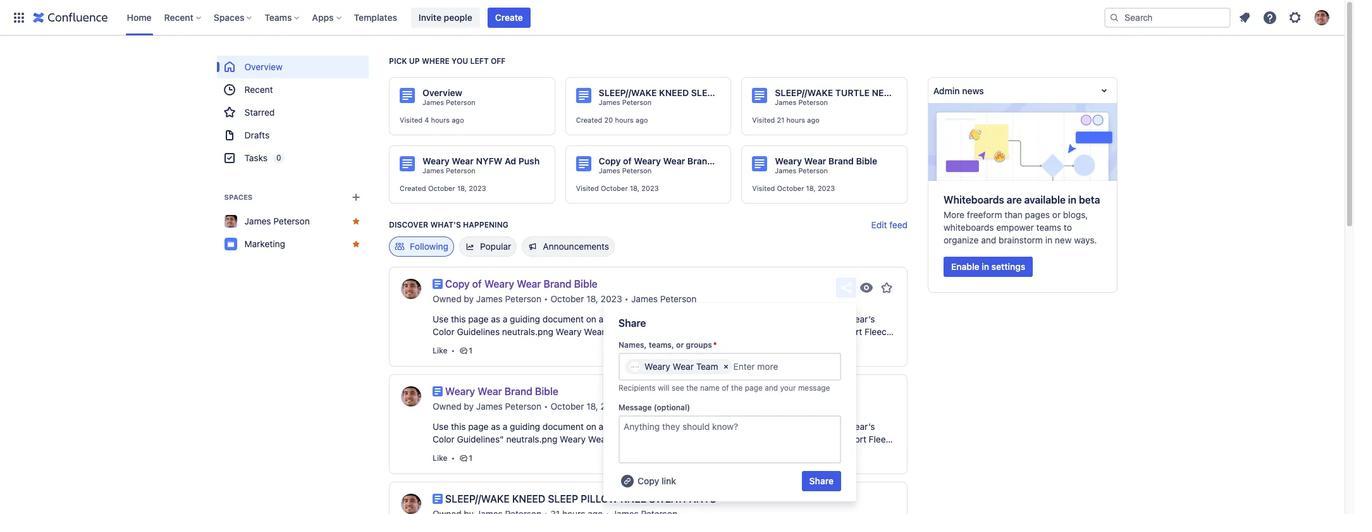 Task type: locate. For each thing, give the bounding box(es) containing it.
2 guiding from the top
[[510, 421, 540, 432]]

invite
[[419, 12, 442, 22]]

edit
[[872, 220, 887, 230]]

0 horizontal spatial created
[[400, 184, 426, 192]]

its' for weary wear brand bible
[[695, 434, 707, 445]]

october 18, 2023 button down recipients
[[551, 401, 622, 413]]

1 remember: from the top
[[692, 314, 739, 325]]

locally up names, teams, or groups text field
[[765, 326, 791, 337]]

james peterson for 20
[[599, 98, 652, 106]]

overview up visited 4 hours ago
[[423, 87, 463, 98]]

materials. down recipients will see the name of the page and your message
[[710, 434, 750, 445]]

sleep. inside use this page as a guiding document on all things weary wear. remember: wear. sleep. wake weary wear's color guidelines" neutrals.png weary wear's branding is tied to its' materials. our locally sourced comfort fleece comes in neutral tones that we refuse to alter with dyes; allowing for the natural tones of our fabrics to shine. the ww color expa
[[766, 421, 792, 432]]

unwatch image left star image
[[859, 280, 874, 295]]

brand inside "link"
[[505, 386, 533, 397]]

1 vertical spatial recent
[[245, 84, 273, 95]]

a up guidelines"
[[503, 421, 508, 432]]

0 vertical spatial copy
[[599, 156, 621, 166]]

blogs,
[[1064, 209, 1089, 220]]

document
[[543, 314, 584, 325], [543, 421, 584, 432]]

1 vertical spatial unwatch image
[[859, 388, 874, 403]]

2 james peterson image from the top
[[401, 387, 421, 407]]

whiteboards are available in beta more freeform than pages or blogs, whiteboards empower teams to organize and brainstorm in new ways.
[[944, 194, 1101, 245]]

things inside use this page as a guiding document on all things weary wear. remember: wear. sleep. wake weary wear's color guidelines" neutrals.png weary wear's branding is tied to its' materials. our locally sourced comfort fleece comes in neutral tones that we refuse to alter with dyes; allowing for the natural tones of our fabrics to shine. the ww color expa
[[610, 421, 636, 432]]

1 vertical spatial comes
[[433, 447, 460, 457]]

1 vertical spatial october 18, 2023 button
[[551, 401, 622, 413]]

2 refuse from the top
[[560, 447, 586, 457]]

alter up 'pillow'
[[599, 447, 617, 457]]

2 that from the top
[[528, 447, 544, 457]]

unstar this space image
[[351, 216, 361, 227], [351, 239, 361, 249]]

your profile and preferences image
[[1315, 10, 1330, 25]]

1 like from the top
[[433, 346, 448, 356]]

brand
[[688, 156, 713, 166], [829, 156, 854, 166], [544, 278, 572, 290], [505, 386, 533, 397]]

1 vertical spatial for
[[699, 447, 711, 457]]

1 sleep. from the top
[[766, 314, 792, 325]]

0 vertical spatial the
[[459, 352, 475, 363]]

guiding down copy of weary wear brand bible link
[[510, 314, 540, 325]]

1 vertical spatial use
[[433, 421, 449, 432]]

ways.
[[1074, 235, 1097, 245]]

visited 21 hours ago
[[753, 116, 820, 124]]

like button left comments image
[[433, 454, 448, 464]]

comes down guidelines"
[[433, 447, 460, 457]]

2 1 from the top
[[469, 454, 473, 463]]

weary wear team image
[[630, 362, 640, 372]]

2 with from the top
[[620, 447, 637, 457]]

0 vertical spatial comfort
[[829, 326, 863, 337]]

alter inside use this page as a guiding document on all things weary wear. remember: wear. sleep. wake weary wear's color guidelines neutrals.png weary wear's branding is tied to its' materials. our locally sourced comfort fleece comes in neutral tones that we refuse to alter with artificial dyes; allowing for the natural tones of our fabrics to shine. the ww
[[599, 339, 617, 350]]

page inside use this page as a guiding document on all things weary wear. remember: wear. sleep. wake weary wear's color guidelines neutrals.png weary wear's branding is tied to its' materials. our locally sourced comfort fleece comes in neutral tones that we refuse to alter with artificial dyes; allowing for the natural tones of our fabrics to shine. the ww
[[468, 314, 489, 325]]

neutral
[[472, 339, 500, 350], [472, 447, 500, 457]]

its' inside use this page as a guiding document on all things weary wear. remember: wear. sleep. wake weary wear's color guidelines neutrals.png weary wear's branding is tied to its' materials. our locally sourced comfort fleece comes in neutral tones that we refuse to alter with artificial dyes; allowing for the natural tones of our fabrics to shine. the ww
[[691, 326, 703, 337]]

remember: for weary wear brand bible
[[692, 421, 739, 432]]

ww inside use this page as a guiding document on all things weary wear. remember: wear. sleep. wake weary wear's color guidelines neutrals.png weary wear's branding is tied to its' materials. our locally sourced comfort fleece comes in neutral tones that we refuse to alter with artificial dyes; allowing for the natural tones of our fabrics to shine. the ww
[[477, 352, 494, 363]]

owned by james peterson • october 18, 2023 • james peterson for bible
[[433, 401, 697, 412]]

1 hours from the left
[[431, 116, 450, 124]]

0 vertical spatial unstar this space image
[[351, 216, 361, 227]]

neutral inside use this page as a guiding document on all things weary wear. remember: wear. sleep. wake weary wear's color guidelines" neutrals.png weary wear's branding is tied to its' materials. our locally sourced comfort fleece comes in neutral tones that we refuse to alter with dyes; allowing for the natural tones of our fabrics to shine. the ww color expa
[[472, 447, 500, 457]]

locally
[[765, 326, 791, 337], [769, 434, 795, 445]]

copy for copy link
[[638, 476, 659, 487]]

1 owned from the top
[[433, 294, 462, 304]]

0 vertical spatial use
[[433, 314, 449, 325]]

page inside use this page as a guiding document on all things weary wear. remember: wear. sleep. wake weary wear's color guidelines" neutrals.png weary wear's branding is tied to its' materials. our locally sourced comfort fleece comes in neutral tones that we refuse to alter with dyes; allowing for the natural tones of our fabrics to shine. the ww color expa
[[468, 421, 489, 432]]

things up names,
[[610, 314, 636, 325]]

a down copy of weary wear brand bible
[[503, 314, 508, 325]]

1 vertical spatial its'
[[695, 434, 707, 445]]

0 vertical spatial james peterson image
[[401, 279, 421, 299]]

0 vertical spatial shine.
[[433, 352, 457, 363]]

ago for visited 4 hours ago
[[452, 116, 464, 124]]

refuse inside use this page as a guiding document on all things weary wear. remember: wear. sleep. wake weary wear's color guidelines neutrals.png weary wear's branding is tied to its' materials. our locally sourced comfort fleece comes in neutral tones that we refuse to alter with artificial dyes; allowing for the natural tones of our fabrics to shine. the ww
[[560, 339, 586, 350]]

fleece inside use this page as a guiding document on all things weary wear. remember: wear. sleep. wake weary wear's color guidelines neutrals.png weary wear's branding is tied to its' materials. our locally sourced comfort fleece comes in neutral tones that we refuse to alter with artificial dyes; allowing for the natural tones of our fabrics to shine. the ww
[[865, 326, 892, 337]]

1 vertical spatial alter
[[599, 447, 617, 457]]

comes for weary wear brand bible
[[433, 447, 460, 457]]

2 hours from the left
[[615, 116, 634, 124]]

overview up recent link
[[245, 61, 283, 72]]

ago right 21
[[807, 116, 820, 124]]

wear inside weary wear nyfw ad push james peterson
[[452, 156, 474, 166]]

2 vertical spatial copy
[[638, 476, 659, 487]]

copy inside dropdown button
[[638, 476, 659, 487]]

page up the guidelines
[[468, 314, 489, 325]]

this inside use this page as a guiding document on all things weary wear. remember: wear. sleep. wake weary wear's color guidelines neutrals.png weary wear's branding is tied to its' materials. our locally sourced comfort fleece comes in neutral tones that we refuse to alter with artificial dyes; allowing for the natural tones of our fabrics to shine. the ww
[[451, 314, 466, 325]]

and down whiteboards
[[981, 235, 997, 245]]

james down the weary wear brand bible "link"
[[476, 401, 503, 412]]

group containing overview
[[217, 56, 369, 170]]

2 share image from the top
[[839, 495, 854, 511]]

1 vertical spatial like button
[[433, 454, 448, 464]]

1 vertical spatial comfort
[[833, 434, 867, 445]]

of
[[623, 156, 632, 166], [472, 278, 482, 290], [819, 339, 828, 350], [722, 383, 729, 393], [784, 447, 793, 457]]

Message (optional) text field
[[619, 416, 842, 464]]

like for weary
[[433, 454, 448, 463]]

1 alter from the top
[[599, 339, 617, 350]]

in inside use this page as a guiding document on all things weary wear. remember: wear. sleep. wake weary wear's color guidelines neutrals.png weary wear's branding is tied to its' materials. our locally sourced comfort fleece comes in neutral tones that we refuse to alter with artificial dyes; allowing for the natural tones of our fabrics to shine. the ww
[[462, 339, 469, 350]]

to inside whiteboards are available in beta more freeform than pages or blogs, whiteboards empower teams to organize and brainstorm in new ways.
[[1064, 222, 1072, 233]]

is
[[653, 326, 660, 337], [658, 434, 664, 445]]

a for weary
[[503, 314, 508, 325]]

1 this from the top
[[451, 314, 466, 325]]

1
[[469, 346, 473, 356], [469, 454, 473, 463]]

this for weary
[[451, 421, 466, 432]]

1 horizontal spatial natural
[[763, 339, 792, 350]]

that inside use this page as a guiding document on all things weary wear. remember: wear. sleep. wake weary wear's color guidelines neutrals.png weary wear's branding is tied to its' materials. our locally sourced comfort fleece comes in neutral tones that we refuse to alter with artificial dyes; allowing for the natural tones of our fabrics to shine. the ww
[[528, 339, 544, 350]]

its' for copy of weary wear brand bible
[[691, 326, 703, 337]]

on inside use this page as a guiding document on all things weary wear. remember: wear. sleep. wake weary wear's color guidelines" neutrals.png weary wear's branding is tied to its' materials. our locally sourced comfort fleece comes in neutral tones that we refuse to alter with dyes; allowing for the natural tones of our fabrics to shine. the ww color expa
[[586, 421, 597, 432]]

with inside use this page as a guiding document on all things weary wear. remember: wear. sleep. wake weary wear's color guidelines neutrals.png weary wear's branding is tied to its' materials. our locally sourced comfort fleece comes in neutral tones that we refuse to alter with artificial dyes; allowing for the natural tones of our fabrics to shine. the ww
[[620, 339, 637, 350]]

peterson up created october 18, 2023
[[446, 166, 476, 175]]

comfort
[[829, 326, 863, 337], [833, 434, 867, 445]]

document inside use this page as a guiding document on all things weary wear. remember: wear. sleep. wake weary wear's color guidelines neutrals.png weary wear's branding is tied to its' materials. our locally sourced comfort fleece comes in neutral tones that we refuse to alter with artificial dyes; allowing for the natural tones of our fabrics to shine. the ww
[[543, 314, 584, 325]]

james peterson up visited 4 hours ago
[[423, 98, 476, 106]]

1 horizontal spatial for
[[734, 339, 746, 350]]

than
[[1005, 209, 1023, 220]]

teams button
[[261, 7, 305, 28]]

remember: down 'name'
[[692, 421, 739, 432]]

october 18, 2023 button
[[551, 293, 622, 306], [551, 401, 622, 413]]

share image left star image
[[839, 280, 854, 295]]

comfort for copy of weary wear brand bible
[[829, 326, 863, 337]]

tied up names, teams, or groups *
[[662, 326, 678, 337]]

weary wear team
[[645, 361, 718, 372]]

1 vertical spatial share image
[[839, 495, 854, 511]]

off
[[491, 56, 506, 66]]

2 comes from the top
[[433, 447, 460, 457]]

sourced inside use this page as a guiding document on all things weary wear. remember: wear. sleep. wake weary wear's color guidelines neutrals.png weary wear's branding is tied to its' materials. our locally sourced comfort fleece comes in neutral tones that we refuse to alter with artificial dyes; allowing for the natural tones of our fabrics to shine. the ww
[[794, 326, 827, 337]]

the
[[459, 352, 475, 363], [879, 447, 894, 457]]

announcements button
[[522, 237, 615, 257]]

1 vertical spatial dyes;
[[639, 447, 661, 457]]

1 horizontal spatial the
[[879, 447, 894, 457]]

1 vertical spatial ww
[[433, 459, 450, 470]]

remember:
[[692, 314, 739, 325], [692, 421, 739, 432]]

1 refuse from the top
[[560, 339, 586, 350]]

or right teams,
[[676, 340, 684, 350]]

weary wear nyfw ad push james peterson
[[423, 156, 540, 175]]

and inside whiteboards are available in beta more freeform than pages or blogs, whiteboards empower teams to organize and brainstorm in new ways.
[[981, 235, 997, 245]]

1 by from the top
[[464, 294, 474, 304]]

on inside use this page as a guiding document on all things weary wear. remember: wear. sleep. wake weary wear's color guidelines neutrals.png weary wear's branding is tied to its' materials. our locally sourced comfort fleece comes in neutral tones that we refuse to alter with artificial dyes; allowing for the natural tones of our fabrics to shine. the ww
[[586, 314, 597, 325]]

1 like • from the top
[[433, 346, 455, 356]]

1 vertical spatial copy
[[445, 278, 470, 290]]

is for copy of weary wear brand bible
[[653, 326, 660, 337]]

peterson inside copy of weary wear brand bible james peterson
[[622, 166, 652, 175]]

1 vertical spatial branding
[[619, 434, 655, 445]]

wake down message
[[794, 421, 817, 432]]

sleep. for weary wear brand bible
[[766, 421, 792, 432]]

group
[[217, 56, 369, 170]]

natural inside use this page as a guiding document on all things weary wear. remember: wear. sleep. wake weary wear's color guidelines neutrals.png weary wear's branding is tied to its' materials. our locally sourced comfort fleece comes in neutral tones that we refuse to alter with artificial dyes; allowing for the natural tones of our fabrics to shine. the ww
[[763, 339, 792, 350]]

or
[[1053, 209, 1061, 220], [676, 340, 684, 350]]

allowing
[[698, 339, 732, 350], [664, 447, 697, 457]]

hours
[[431, 116, 450, 124], [615, 116, 634, 124], [787, 116, 806, 124]]

2 like from the top
[[433, 454, 448, 463]]

sourced
[[794, 326, 827, 337], [798, 434, 831, 445]]

hours for 20
[[615, 116, 634, 124]]

recent button
[[160, 7, 206, 28]]

fabrics
[[846, 339, 874, 350], [811, 447, 839, 457]]

kneed
[[512, 494, 546, 505]]

all for copy of weary wear brand bible
[[599, 314, 608, 325]]

color
[[433, 326, 455, 337], [433, 434, 455, 445], [452, 459, 474, 470]]

1 vertical spatial created
[[400, 184, 426, 192]]

1 use from the top
[[433, 314, 449, 325]]

james up created october 18, 2023
[[423, 166, 444, 175]]

1 down the guidelines
[[469, 346, 473, 356]]

1 horizontal spatial our
[[830, 339, 843, 350]]

0 vertical spatial weary wear brand bible
[[775, 156, 878, 166]]

owned
[[433, 294, 462, 304], [433, 401, 462, 412]]

like • for weary
[[433, 454, 455, 463]]

2 by from the top
[[464, 401, 474, 412]]

following button
[[389, 237, 454, 257]]

1 like button from the top
[[433, 346, 448, 356]]

sourced inside use this page as a guiding document on all things weary wear. remember: wear. sleep. wake weary wear's color guidelines" neutrals.png weary wear's branding is tied to its' materials. our locally sourced comfort fleece comes in neutral tones that we refuse to alter with dyes; allowing for the natural tones of our fabrics to shine. the ww color expa
[[798, 434, 831, 445]]

happening
[[463, 220, 509, 230]]

neutral for of
[[472, 339, 500, 350]]

0 horizontal spatial fabrics
[[811, 447, 839, 457]]

james peterson image
[[401, 279, 421, 299], [401, 387, 421, 407]]

pages
[[1025, 209, 1050, 220]]

1 a from the top
[[503, 314, 508, 325]]

2 we from the top
[[546, 447, 558, 457]]

shine. left comments icon
[[433, 352, 457, 363]]

will
[[658, 383, 670, 393]]

4
[[425, 116, 429, 124]]

0 vertical spatial refuse
[[560, 339, 586, 350]]

2 things from the top
[[610, 421, 636, 432]]

0 vertical spatial 1
[[469, 346, 473, 356]]

for inside use this page as a guiding document on all things weary wear. remember: wear. sleep. wake weary wear's color guidelines neutrals.png weary wear's branding is tied to its' materials. our locally sourced comfort fleece comes in neutral tones that we refuse to alter with artificial dyes; allowing for the natural tones of our fabrics to shine. the ww
[[734, 339, 746, 350]]

tied for weary wear brand bible
[[667, 434, 682, 445]]

21
[[777, 116, 785, 124]]

2 as from the top
[[491, 421, 500, 432]]

wake inside use this page as a guiding document on all things weary wear. remember: wear. sleep. wake weary wear's color guidelines" neutrals.png weary wear's branding is tied to its' materials. our locally sourced comfort fleece comes in neutral tones that we refuse to alter with dyes; allowing for the natural tones of our fabrics to shine. the ww color expa
[[794, 421, 817, 432]]

comes for copy of weary wear brand bible
[[433, 339, 460, 350]]

1 vertical spatial natural
[[729, 447, 757, 457]]

that up the kneed
[[528, 447, 544, 457]]

0 vertical spatial color
[[433, 326, 455, 337]]

announcements
[[543, 241, 609, 252]]

3 hours from the left
[[787, 116, 806, 124]]

1 horizontal spatial recent
[[245, 84, 273, 95]]

0 vertical spatial recent
[[164, 12, 194, 22]]

we for bible
[[546, 447, 558, 457]]

2 horizontal spatial ago
[[807, 116, 820, 124]]

2 neutral from the top
[[472, 447, 500, 457]]

1 james peterson image from the top
[[401, 279, 421, 299]]

2 document from the top
[[543, 421, 584, 432]]

1 ago from the left
[[452, 116, 464, 124]]

refuse inside use this page as a guiding document on all things weary wear. remember: wear. sleep. wake weary wear's color guidelines" neutrals.png weary wear's branding is tied to its' materials. our locally sourced comfort fleece comes in neutral tones that we refuse to alter with dyes; allowing for the natural tones of our fabrics to shine. the ww color expa
[[560, 447, 586, 457]]

2 wake from the top
[[794, 421, 817, 432]]

hours right the 20
[[615, 116, 634, 124]]

owned by james peterson • october 18, 2023 • james peterson down copy of weary wear brand bible link
[[433, 294, 697, 304]]

this
[[451, 314, 466, 325], [451, 421, 466, 432]]

• left comments image
[[451, 454, 455, 463]]

0 vertical spatial for
[[734, 339, 746, 350]]

guiding inside use this page as a guiding document on all things weary wear. remember: wear. sleep. wake weary wear's color guidelines" neutrals.png weary wear's branding is tied to its' materials. our locally sourced comfort fleece comes in neutral tones that we refuse to alter with dyes; allowing for the natural tones of our fabrics to shine. the ww color expa
[[510, 421, 540, 432]]

• down the weary wear brand bible "link"
[[544, 401, 548, 412]]

document inside use this page as a guiding document on all things weary wear. remember: wear. sleep. wake weary wear's color guidelines" neutrals.png weary wear's branding is tied to its' materials. our locally sourced comfort fleece comes in neutral tones that we refuse to alter with dyes; allowing for the natural tones of our fabrics to shine. the ww color expa
[[543, 421, 584, 432]]

is inside use this page as a guiding document on all things weary wear. remember: wear. sleep. wake weary wear's color guidelines neutrals.png weary wear's branding is tied to its' materials. our locally sourced comfort fleece comes in neutral tones that we refuse to alter with artificial dyes; allowing for the natural tones of our fabrics to shine. the ww
[[653, 326, 660, 337]]

1 october 18, 2023 button from the top
[[551, 293, 622, 306]]

1 vertical spatial this
[[451, 421, 466, 432]]

that inside use this page as a guiding document on all things weary wear. remember: wear. sleep. wake weary wear's color guidelines" neutrals.png weary wear's branding is tied to its' materials. our locally sourced comfort fleece comes in neutral tones that we refuse to alter with dyes; allowing for the natural tones of our fabrics to shine. the ww color expa
[[528, 447, 544, 457]]

as up guidelines"
[[491, 421, 500, 432]]

tied down the (optional)
[[667, 434, 682, 445]]

0 vertical spatial neutrals.png
[[502, 326, 554, 337]]

ww
[[477, 352, 494, 363], [433, 459, 450, 470]]

james peterson image
[[401, 494, 421, 514]]

visited october 18, 2023
[[576, 184, 659, 192], [753, 184, 835, 192]]

banner
[[0, 0, 1345, 35]]

2 alter from the top
[[599, 447, 617, 457]]

admin
[[934, 85, 960, 96]]

refuse up the sleep//wake kneed sleep pillow knee sweatpants
[[560, 447, 586, 457]]

admin news
[[934, 85, 985, 96]]

weary inside copy of weary wear brand bible james peterson
[[634, 156, 661, 166]]

and left your
[[765, 383, 778, 393]]

2 all from the top
[[599, 421, 608, 432]]

alter inside use this page as a guiding document on all things weary wear. remember: wear. sleep. wake weary wear's color guidelines" neutrals.png weary wear's branding is tied to its' materials. our locally sourced comfort fleece comes in neutral tones that we refuse to alter with dyes; allowing for the natural tones of our fabrics to shine. the ww color expa
[[599, 447, 617, 457]]

share image left unwatch image
[[839, 495, 854, 511]]

1 left "expa"
[[469, 454, 473, 463]]

1 vertical spatial neutral
[[472, 447, 500, 457]]

1 horizontal spatial hours
[[615, 116, 634, 124]]

spaces inside popup button
[[214, 12, 244, 22]]

hours right 21
[[787, 116, 806, 124]]

1 vertical spatial like
[[433, 454, 448, 463]]

sleep//wake kneed sleep pillow knee sweatpants link
[[445, 493, 719, 506]]

materials.
[[706, 326, 745, 337], [710, 434, 750, 445]]

1 vertical spatial allowing
[[664, 447, 697, 457]]

alter for weary wear brand bible
[[599, 447, 617, 457]]

dyes; up weary wear team
[[674, 339, 696, 350]]

james peterson link up visited 4 hours ago
[[423, 98, 476, 107]]

james inside weary wear nyfw ad push james peterson
[[423, 166, 444, 175]]

0 vertical spatial owned
[[433, 294, 462, 304]]

spaces right recent popup button on the left of page
[[214, 12, 244, 22]]

branding for copy of weary wear brand bible
[[615, 326, 651, 337]]

ago for created 20 hours ago
[[636, 116, 648, 124]]

our down recipients will see the name of the page and your message
[[752, 434, 767, 445]]

0 vertical spatial its'
[[691, 326, 703, 337]]

comfort inside use this page as a guiding document on all things weary wear. remember: wear. sleep. wake weary wear's color guidelines" neutrals.png weary wear's branding is tied to its' materials. our locally sourced comfort fleece comes in neutral tones that we refuse to alter with dyes; allowing for the natural tones of our fabrics to shine. the ww color expa
[[833, 434, 867, 445]]

a
[[503, 314, 508, 325], [503, 421, 508, 432]]

shine. inside use this page as a guiding document on all things weary wear. remember: wear. sleep. wake weary wear's color guidelines neutrals.png weary wear's branding is tied to its' materials. our locally sourced comfort fleece comes in neutral tones that we refuse to alter with artificial dyes; allowing for the natural tones of our fabrics to shine. the ww
[[433, 352, 457, 363]]

this inside use this page as a guiding document on all things weary wear. remember: wear. sleep. wake weary wear's color guidelines" neutrals.png weary wear's branding is tied to its' materials. our locally sourced comfort fleece comes in neutral tones that we refuse to alter with dyes; allowing for the natural tones of our fabrics to shine. the ww color expa
[[451, 421, 466, 432]]

2 this from the top
[[451, 421, 466, 432]]

teams
[[265, 12, 292, 22]]

that up the weary wear brand bible "link"
[[528, 339, 544, 350]]

like button
[[433, 346, 448, 356], [433, 454, 448, 464]]

1 vertical spatial overview
[[423, 87, 463, 98]]

1 vertical spatial like •
[[433, 454, 455, 463]]

comes inside use this page as a guiding document on all things weary wear. remember: wear. sleep. wake weary wear's color guidelines" neutrals.png weary wear's branding is tied to its' materials. our locally sourced comfort fleece comes in neutral tones that we refuse to alter with dyes; allowing for the natural tones of our fabrics to shine. the ww color expa
[[433, 447, 460, 457]]

recipients
[[619, 383, 656, 393]]

october 18, 2023 button for copy of weary wear brand bible
[[551, 293, 622, 306]]

copy of weary wear brand bible link
[[445, 278, 600, 290]]

0 vertical spatial guiding
[[510, 314, 540, 325]]

hours for 21
[[787, 116, 806, 124]]

1 horizontal spatial or
[[1053, 209, 1061, 220]]

the inside use this page as a guiding document on all things weary wear. remember: wear. sleep. wake weary wear's color guidelines" neutrals.png weary wear's branding is tied to its' materials. our locally sourced comfort fleece comes in neutral tones that we refuse to alter with dyes; allowing for the natural tones of our fabrics to shine. the ww color expa
[[713, 447, 726, 457]]

0 vertical spatial branding
[[615, 326, 651, 337]]

ww inside use this page as a guiding document on all things weary wear. remember: wear. sleep. wake weary wear's color guidelines" neutrals.png weary wear's branding is tied to its' materials. our locally sourced comfort fleece comes in neutral tones that we refuse to alter with dyes; allowing for the natural tones of our fabrics to shine. the ww color expa
[[433, 459, 450, 470]]

james peterson up the marketing
[[245, 216, 310, 227]]

2 october 18, 2023 button from the top
[[551, 401, 622, 413]]

2 unstar this space image from the top
[[351, 239, 361, 249]]

0 vertical spatial sourced
[[794, 326, 827, 337]]

we inside use this page as a guiding document on all things weary wear. remember: wear. sleep. wake weary wear's color guidelines" neutrals.png weary wear's branding is tied to its' materials. our locally sourced comfort fleece comes in neutral tones that we refuse to alter with dyes; allowing for the natural tones of our fabrics to shine. the ww color expa
[[546, 447, 558, 457]]

is inside use this page as a guiding document on all things weary wear. remember: wear. sleep. wake weary wear's color guidelines" neutrals.png weary wear's branding is tied to its' materials. our locally sourced comfort fleece comes in neutral tones that we refuse to alter with dyes; allowing for the natural tones of our fabrics to shine. the ww color expa
[[658, 434, 664, 445]]

guiding inside use this page as a guiding document on all things weary wear. remember: wear. sleep. wake weary wear's color guidelines neutrals.png weary wear's branding is tied to its' materials. our locally sourced comfort fleece comes in neutral tones that we refuse to alter with artificial dyes; allowing for the natural tones of our fabrics to shine. the ww
[[510, 314, 540, 325]]

1 horizontal spatial created
[[576, 116, 603, 124]]

refuse left names,
[[560, 339, 586, 350]]

on for copy of weary wear brand bible
[[586, 314, 597, 325]]

unstar this space image inside "marketing" link
[[351, 239, 361, 249]]

sleep. up names, teams, or groups text field
[[766, 314, 792, 325]]

fabrics inside use this page as a guiding document on all things weary wear. remember: wear. sleep. wake weary wear's color guidelines" neutrals.png weary wear's branding is tied to its' materials. our locally sourced comfort fleece comes in neutral tones that we refuse to alter with dyes; allowing for the natural tones of our fabrics to shine. the ww color expa
[[811, 447, 839, 457]]

3 ago from the left
[[807, 116, 820, 124]]

1 on from the top
[[586, 314, 597, 325]]

locally for weary wear brand bible
[[769, 434, 795, 445]]

james peterson link up visited 21 hours ago
[[775, 98, 828, 107]]

our up names, teams, or groups text field
[[748, 326, 763, 337]]

natural
[[763, 339, 792, 350], [729, 447, 757, 457]]

0 vertical spatial all
[[599, 314, 608, 325]]

peterson inside weary wear nyfw ad push james peterson
[[446, 166, 476, 175]]

the right the see
[[687, 383, 698, 393]]

wake for copy of weary wear brand bible
[[794, 314, 817, 325]]

1 unwatch image from the top
[[859, 280, 874, 295]]

1 1 from the top
[[469, 346, 473, 356]]

its' inside use this page as a guiding document on all things weary wear. remember: wear. sleep. wake weary wear's color guidelines" neutrals.png weary wear's branding is tied to its' materials. our locally sourced comfort fleece comes in neutral tones that we refuse to alter with dyes; allowing for the natural tones of our fabrics to shine. the ww color expa
[[695, 434, 707, 445]]

shine.
[[433, 352, 457, 363], [852, 447, 876, 457]]

our up share button
[[795, 447, 809, 457]]

confluence image
[[33, 10, 108, 25], [33, 10, 108, 25]]

in down the guidelines
[[462, 339, 469, 350]]

that
[[528, 339, 544, 350], [528, 447, 544, 457]]

1 unstar this space image from the top
[[351, 216, 361, 227]]

1 vertical spatial sleep.
[[766, 421, 792, 432]]

popular
[[480, 241, 511, 252]]

tied inside use this page as a guiding document on all things weary wear. remember: wear. sleep. wake weary wear's color guidelines" neutrals.png weary wear's branding is tied to its' materials. our locally sourced comfort fleece comes in neutral tones that we refuse to alter with dyes; allowing for the natural tones of our fabrics to shine. the ww color expa
[[667, 434, 682, 445]]

star image
[[879, 280, 895, 295]]

1 vertical spatial wake
[[794, 421, 817, 432]]

0 vertical spatial like button
[[433, 346, 448, 356]]

1 vertical spatial with
[[620, 447, 637, 457]]

october 18, 2023 button down announcements
[[551, 293, 622, 306]]

neutral down the guidelines
[[472, 339, 500, 350]]

dyes; up copy link dropdown button
[[639, 447, 661, 457]]

in
[[1068, 194, 1077, 206], [1046, 235, 1053, 245], [982, 261, 990, 272], [462, 339, 469, 350], [462, 447, 469, 457]]

0 vertical spatial materials.
[[706, 326, 745, 337]]

0 horizontal spatial or
[[676, 340, 684, 350]]

2 use from the top
[[433, 421, 449, 432]]

like •
[[433, 346, 455, 356], [433, 454, 455, 463]]

2 remember: from the top
[[692, 421, 739, 432]]

1 vertical spatial all
[[599, 421, 608, 432]]

things down message
[[610, 421, 636, 432]]

james peterson for 21
[[775, 98, 828, 106]]

the inside use this page as a guiding document on all things weary wear. remember: wear. sleep. wake weary wear's color guidelines" neutrals.png weary wear's branding is tied to its' materials. our locally sourced comfort fleece comes in neutral tones that we refuse to alter with dyes; allowing for the natural tones of our fabrics to shine. the ww color expa
[[879, 447, 894, 457]]

weary inside copy of weary wear brand bible link
[[485, 278, 514, 290]]

0 vertical spatial or
[[1053, 209, 1061, 220]]

1 wake from the top
[[794, 314, 817, 325]]

created up discover
[[400, 184, 426, 192]]

materials. for weary wear brand bible
[[710, 434, 750, 445]]

1 that from the top
[[528, 339, 544, 350]]

tasks
[[245, 152, 268, 163]]

james peterson image for copy of weary wear brand bible
[[401, 279, 421, 299]]

1 document from the top
[[543, 314, 584, 325]]

1 owned by james peterson • october 18, 2023 • james peterson from the top
[[433, 294, 697, 304]]

fleece for weary wear brand bible
[[869, 434, 896, 445]]

1 neutral from the top
[[472, 339, 500, 350]]

james peterson link up the marketing
[[217, 210, 369, 233]]

1 vertical spatial by
[[464, 401, 474, 412]]

1 vertical spatial unstar this space image
[[351, 239, 361, 249]]

0 vertical spatial things
[[610, 314, 636, 325]]

guiding for bible
[[510, 421, 540, 432]]

0 horizontal spatial ww
[[433, 459, 450, 470]]

or up teams
[[1053, 209, 1061, 220]]

james down visited 21 hours ago
[[775, 166, 797, 175]]

1 as from the top
[[491, 314, 500, 325]]

we inside use this page as a guiding document on all things weary wear. remember: wear. sleep. wake weary wear's color guidelines neutrals.png weary wear's branding is tied to its' materials. our locally sourced comfort fleece comes in neutral tones that we refuse to alter with artificial dyes; allowing for the natural tones of our fabrics to shine. the ww
[[546, 339, 558, 350]]

2 owned by james peterson • october 18, 2023 • james peterson from the top
[[433, 401, 697, 412]]

recent up starred
[[245, 84, 273, 95]]

remember: inside use this page as a guiding document on all things weary wear. remember: wear. sleep. wake weary wear's color guidelines" neutrals.png weary wear's branding is tied to its' materials. our locally sourced comfort fleece comes in neutral tones that we refuse to alter with dyes; allowing for the natural tones of our fabrics to shine. the ww color expa
[[692, 421, 739, 432]]

branding inside use this page as a guiding document on all things weary wear. remember: wear. sleep. wake weary wear's color guidelines" neutrals.png weary wear's branding is tied to its' materials. our locally sourced comfort fleece comes in neutral tones that we refuse to alter with dyes; allowing for the natural tones of our fabrics to shine. the ww color expa
[[619, 434, 655, 445]]

neutral for wear
[[472, 447, 500, 457]]

we
[[546, 339, 558, 350], [546, 447, 558, 457]]

weary wear brand bible down visited 21 hours ago
[[775, 156, 878, 166]]

color left the guidelines
[[433, 326, 455, 337]]

to up 'pillow'
[[589, 447, 597, 457]]

fleece inside use this page as a guiding document on all things weary wear. remember: wear. sleep. wake weary wear's color guidelines" neutrals.png weary wear's branding is tied to its' materials. our locally sourced comfort fleece comes in neutral tones that we refuse to alter with dyes; allowing for the natural tones of our fabrics to shine. the ww color expa
[[869, 434, 896, 445]]

wake
[[794, 314, 817, 325], [794, 421, 817, 432]]

share image
[[839, 280, 854, 295], [839, 495, 854, 511]]

comes inside use this page as a guiding document on all things weary wear. remember: wear. sleep. wake weary wear's color guidelines neutrals.png weary wear's branding is tied to its' materials. our locally sourced comfort fleece comes in neutral tones that we refuse to alter with artificial dyes; allowing for the natural tones of our fabrics to shine. the ww
[[433, 339, 460, 350]]

materials. inside use this page as a guiding document on all things weary wear. remember: wear. sleep. wake weary wear's color guidelines neutrals.png weary wear's branding is tied to its' materials. our locally sourced comfort fleece comes in neutral tones that we refuse to alter with artificial dyes; allowing for the natural tones of our fabrics to shine. the ww
[[706, 326, 745, 337]]

hours right 4
[[431, 116, 450, 124]]

1 vertical spatial locally
[[769, 434, 795, 445]]

peterson up created 20 hours ago
[[622, 98, 652, 106]]

1 vertical spatial neutrals.png
[[506, 434, 558, 445]]

is for weary wear brand bible
[[658, 434, 664, 445]]

0 vertical spatial unwatch image
[[859, 280, 874, 295]]

2 ago from the left
[[636, 116, 648, 124]]

0 vertical spatial allowing
[[698, 339, 732, 350]]

1 guiding from the top
[[510, 314, 540, 325]]

0 vertical spatial wake
[[794, 314, 817, 325]]

0 vertical spatial like •
[[433, 346, 455, 356]]

like button for weary wear brand bible
[[433, 454, 448, 464]]

1 comes from the top
[[433, 339, 460, 350]]

1 things from the top
[[610, 314, 636, 325]]

1 we from the top
[[546, 339, 558, 350]]

owned by james peterson • october 18, 2023 • james peterson down the weary wear brand bible "link"
[[433, 401, 697, 412]]

2 owned from the top
[[433, 401, 462, 412]]

with for copy of weary wear brand bible
[[620, 339, 637, 350]]

neutrals.png inside use this page as a guiding document on all things weary wear. remember: wear. sleep. wake weary wear's color guidelines neutrals.png weary wear's branding is tied to its' materials. our locally sourced comfort fleece comes in neutral tones that we refuse to alter with artificial dyes; allowing for the natural tones of our fabrics to shine. the ww
[[502, 326, 554, 337]]

freeform
[[967, 209, 1003, 220]]

locally inside use this page as a guiding document on all things weary wear. remember: wear. sleep. wake weary wear's color guidelines" neutrals.png weary wear's branding is tied to its' materials. our locally sourced comfort fleece comes in neutral tones that we refuse to alter with dyes; allowing for the natural tones of our fabrics to shine. the ww color expa
[[769, 434, 795, 445]]

0 vertical spatial created
[[576, 116, 603, 124]]

sleep. inside use this page as a guiding document on all things weary wear. remember: wear. sleep. wake weary wear's color guidelines neutrals.png weary wear's branding is tied to its' materials. our locally sourced comfort fleece comes in neutral tones that we refuse to alter with artificial dyes; allowing for the natural tones of our fabrics to shine. the ww
[[766, 314, 792, 325]]

2 vertical spatial page
[[468, 421, 489, 432]]

james peterson image for weary wear brand bible
[[401, 387, 421, 407]]

use inside use this page as a guiding document on all things weary wear. remember: wear. sleep. wake weary wear's color guidelines" neutrals.png weary wear's branding is tied to its' materials. our locally sourced comfort fleece comes in neutral tones that we refuse to alter with dyes; allowing for the natural tones of our fabrics to shine. the ww color expa
[[433, 421, 449, 432]]

1 horizontal spatial and
[[981, 235, 997, 245]]

bible
[[715, 156, 737, 166], [856, 156, 878, 166], [574, 278, 598, 290], [535, 386, 559, 397]]

wear
[[452, 156, 474, 166], [663, 156, 685, 166], [805, 156, 827, 166], [517, 278, 541, 290], [673, 361, 694, 372], [478, 386, 502, 397]]

groups
[[686, 340, 712, 350]]

message (optional)
[[619, 403, 690, 413]]

wake up names, teams, or groups text field
[[794, 314, 817, 325]]

new
[[1055, 235, 1072, 245]]

1 vertical spatial our
[[752, 434, 767, 445]]

as for brand
[[491, 421, 500, 432]]

up
[[409, 56, 420, 66]]

as inside use this page as a guiding document on all things weary wear. remember: wear. sleep. wake weary wear's color guidelines" neutrals.png weary wear's branding is tied to its' materials. our locally sourced comfort fleece comes in neutral tones that we refuse to alter with dyes; allowing for the natural tones of our fabrics to shine. the ww color expa
[[491, 421, 500, 432]]

wake for weary wear brand bible
[[794, 421, 817, 432]]

0 horizontal spatial and
[[765, 383, 778, 393]]

create a space image
[[349, 190, 364, 205]]

by for weary
[[464, 401, 474, 412]]

our inside use this page as a guiding document on all things weary wear. remember: wear. sleep. wake weary wear's color guidelines neutrals.png weary wear's branding is tied to its' materials. our locally sourced comfort fleece comes in neutral tones that we refuse to alter with artificial dyes; allowing for the natural tones of our fabrics to shine. the ww
[[830, 339, 843, 350]]

weary wear brand bible link
[[445, 385, 561, 398]]

whiteboards
[[944, 194, 1005, 206]]

color left "expa"
[[452, 459, 474, 470]]

by for copy
[[464, 294, 474, 304]]

to up the new
[[1064, 222, 1072, 233]]

things inside use this page as a guiding document on all things weary wear. remember: wear. sleep. wake weary wear's color guidelines neutrals.png weary wear's branding is tied to its' materials. our locally sourced comfort fleece comes in neutral tones that we refuse to alter with artificial dyes; allowing for the natural tones of our fabrics to shine. the ww
[[610, 314, 636, 325]]

page up guidelines"
[[468, 421, 489, 432]]

1 vertical spatial sourced
[[798, 434, 831, 445]]

james peterson up visited 21 hours ago
[[775, 98, 828, 106]]

that for wear
[[528, 339, 544, 350]]

0 vertical spatial is
[[653, 326, 660, 337]]

copy inside copy of weary wear brand bible james peterson
[[599, 156, 621, 166]]

peterson up visited 21 hours ago
[[799, 98, 828, 106]]

neutrals.png inside use this page as a guiding document on all things weary wear. remember: wear. sleep. wake weary wear's color guidelines" neutrals.png weary wear's branding is tied to its' materials. our locally sourced comfort fleece comes in neutral tones that we refuse to alter with dyes; allowing for the natural tones of our fabrics to shine. the ww color expa
[[506, 434, 558, 445]]

0 vertical spatial on
[[586, 314, 597, 325]]

1 vertical spatial our
[[795, 447, 809, 457]]

comments image
[[459, 454, 469, 464]]

ago right the 20
[[636, 116, 648, 124]]

1 horizontal spatial share
[[810, 476, 834, 487]]

copy left link
[[638, 476, 659, 487]]

0 vertical spatial share
[[619, 318, 646, 329]]

unstar this space image inside james peterson link
[[351, 216, 361, 227]]

copy down following
[[445, 278, 470, 290]]

of inside use this page as a guiding document on all things weary wear. remember: wear. sleep. wake weary wear's color guidelines" neutrals.png weary wear's branding is tied to its' materials. our locally sourced comfort fleece comes in neutral tones that we refuse to alter with dyes; allowing for the natural tones of our fabrics to shine. the ww color expa
[[784, 447, 793, 457]]

james peterson up created 20 hours ago
[[599, 98, 652, 106]]

recent link
[[217, 78, 369, 101]]

1 vertical spatial refuse
[[560, 447, 586, 457]]

ago for visited 21 hours ago
[[807, 116, 820, 124]]

2 like • from the top
[[433, 454, 455, 463]]

color for copy of weary wear brand bible
[[433, 326, 455, 337]]

like left comments image
[[433, 454, 448, 463]]

0 vertical spatial remember:
[[692, 314, 739, 325]]

1 share image from the top
[[839, 280, 854, 295]]

0 horizontal spatial allowing
[[664, 447, 697, 457]]

in down guidelines"
[[462, 447, 469, 457]]

invite people
[[419, 12, 472, 22]]

2 a from the top
[[503, 421, 508, 432]]

message
[[798, 383, 830, 393]]

alter for copy of weary wear brand bible
[[599, 339, 617, 350]]

1 vertical spatial the
[[879, 447, 894, 457]]

with inside use this page as a guiding document on all things weary wear. remember: wear. sleep. wake weary wear's color guidelines" neutrals.png weary wear's branding is tied to its' materials. our locally sourced comfort fleece comes in neutral tones that we refuse to alter with dyes; allowing for the natural tones of our fabrics to shine. the ww color expa
[[620, 447, 637, 457]]

page for copy of weary wear brand bible
[[468, 314, 489, 325]]

0 vertical spatial a
[[503, 314, 508, 325]]

• down copy of weary wear brand bible link
[[544, 294, 548, 304]]

comes down the guidelines
[[433, 339, 460, 350]]

materials. inside use this page as a guiding document on all things weary wear. remember: wear. sleep. wake weary wear's color guidelines" neutrals.png weary wear's branding is tied to its' materials. our locally sourced comfort fleece comes in neutral tones that we refuse to alter with dyes; allowing for the natural tones of our fabrics to shine. the ww color expa
[[710, 434, 750, 445]]

peterson down the see
[[660, 401, 697, 412]]

to
[[1064, 222, 1072, 233], [680, 326, 689, 337], [589, 339, 597, 350], [876, 339, 884, 350], [685, 434, 693, 445], [589, 447, 597, 457], [841, 447, 849, 457]]

comfort inside use this page as a guiding document on all things weary wear. remember: wear. sleep. wake weary wear's color guidelines neutrals.png weary wear's branding is tied to its' materials. our locally sourced comfort fleece comes in neutral tones that we refuse to alter with artificial dyes; allowing for the natural tones of our fabrics to shine. the ww
[[829, 326, 863, 337]]

0 vertical spatial with
[[620, 339, 637, 350]]

all inside use this page as a guiding document on all things weary wear. remember: wear. sleep. wake weary wear's color guidelines" neutrals.png weary wear's branding is tied to its' materials. our locally sourced comfort fleece comes in neutral tones that we refuse to alter with dyes; allowing for the natural tones of our fabrics to shine. the ww color expa
[[599, 421, 608, 432]]

1 vertical spatial things
[[610, 421, 636, 432]]

created for created 20 hours ago
[[576, 116, 603, 124]]

neutrals.png right guidelines"
[[506, 434, 558, 445]]

like button for copy of weary wear brand bible
[[433, 346, 448, 356]]

shine. inside use this page as a guiding document on all things weary wear. remember: wear. sleep. wake weary wear's color guidelines" neutrals.png weary wear's branding is tied to its' materials. our locally sourced comfort fleece comes in neutral tones that we refuse to alter with dyes; allowing for the natural tones of our fabrics to shine. the ww color expa
[[852, 447, 876, 457]]

1 horizontal spatial copy
[[599, 156, 621, 166]]

unwatch image
[[859, 280, 874, 295], [859, 388, 874, 403]]

Search field
[[1105, 7, 1231, 28]]

0
[[277, 153, 282, 163]]

remember: inside use this page as a guiding document on all things weary wear. remember: wear. sleep. wake weary wear's color guidelines neutrals.png weary wear's branding is tied to its' materials. our locally sourced comfort fleece comes in neutral tones that we refuse to alter with artificial dyes; allowing for the natural tones of our fabrics to shine. the ww
[[692, 314, 739, 325]]

2 like button from the top
[[433, 454, 448, 464]]

2 on from the top
[[586, 421, 597, 432]]

alter
[[599, 339, 617, 350], [599, 447, 617, 457]]

as for weary
[[491, 314, 500, 325]]

recent inside group
[[245, 84, 273, 95]]

1 vertical spatial document
[[543, 421, 584, 432]]

like left comments icon
[[433, 346, 448, 356]]

unstar this space image for james peterson
[[351, 216, 361, 227]]

0 horizontal spatial weary wear brand bible
[[445, 386, 559, 397]]

2 visited october 18, 2023 from the left
[[753, 184, 835, 192]]

wake inside use this page as a guiding document on all things weary wear. remember: wear. sleep. wake weary wear's color guidelines neutrals.png weary wear's branding is tied to its' materials. our locally sourced comfort fleece comes in neutral tones that we refuse to alter with artificial dyes; allowing for the natural tones of our fabrics to shine. the ww
[[794, 314, 817, 325]]

use for copy of weary wear brand bible
[[433, 314, 449, 325]]

color left guidelines"
[[433, 434, 455, 445]]

2 sleep. from the top
[[766, 421, 792, 432]]

as inside use this page as a guiding document on all things weary wear. remember: wear. sleep. wake weary wear's color guidelines neutrals.png weary wear's branding is tied to its' materials. our locally sourced comfort fleece comes in neutral tones that we refuse to alter with artificial dyes; allowing for the natural tones of our fabrics to shine. the ww
[[491, 314, 500, 325]]

neutrals.png
[[502, 326, 554, 337], [506, 434, 558, 445]]

our inside use this page as a guiding document on all things weary wear. remember: wear. sleep. wake weary wear's color guidelines" neutrals.png weary wear's branding is tied to its' materials. our locally sourced comfort fleece comes in neutral tones that we refuse to alter with dyes; allowing for the natural tones of our fabrics to shine. the ww color expa
[[752, 434, 767, 445]]

color inside use this page as a guiding document on all things weary wear. remember: wear. sleep. wake weary wear's color guidelines neutrals.png weary wear's branding is tied to its' materials. our locally sourced comfort fleece comes in neutral tones that we refuse to alter with artificial dyes; allowing for the natural tones of our fabrics to shine. the ww
[[433, 326, 455, 337]]

0 horizontal spatial the
[[459, 352, 475, 363]]

1 with from the top
[[620, 339, 637, 350]]

1 all from the top
[[599, 314, 608, 325]]

for
[[734, 339, 746, 350], [699, 447, 711, 457]]

page
[[468, 314, 489, 325], [745, 383, 763, 393], [468, 421, 489, 432]]

owned by james peterson • october 18, 2023 • james peterson for wear
[[433, 294, 697, 304]]

sourced for weary wear brand bible
[[798, 434, 831, 445]]

guiding for wear
[[510, 314, 540, 325]]

0 horizontal spatial visited october 18, 2023
[[576, 184, 659, 192]]

0 horizontal spatial copy
[[445, 278, 470, 290]]

1 vertical spatial fabrics
[[811, 447, 839, 457]]

guiding down the weary wear brand bible "link"
[[510, 421, 540, 432]]

the
[[748, 339, 761, 350], [687, 383, 698, 393], [731, 383, 743, 393], [713, 447, 726, 457]]



Task type: describe. For each thing, give the bounding box(es) containing it.
2 vertical spatial color
[[452, 459, 474, 470]]

share button
[[802, 471, 842, 492]]

0 vertical spatial overview
[[245, 61, 283, 72]]

james peterson link down the weary wear brand bible "link"
[[476, 401, 542, 413]]

peterson down visited 21 hours ago
[[799, 166, 828, 175]]

nyfw
[[476, 156, 503, 166]]

allowing inside use this page as a guiding document on all things weary wear. remember: wear. sleep. wake weary wear's color guidelines neutrals.png weary wear's branding is tied to its' materials. our locally sourced comfort fleece comes in neutral tones that we refuse to alter with artificial dyes; allowing for the natural tones of our fabrics to shine. the ww
[[698, 339, 732, 350]]

wear inside copy of weary wear brand bible james peterson
[[663, 156, 685, 166]]

james peterson link down visited 21 hours ago
[[775, 166, 828, 175]]

neutrals.png for bible
[[506, 434, 558, 445]]

what's
[[431, 220, 461, 230]]

james up use this page as a guiding document on all things weary wear. remember: wear. sleep. wake weary wear's color guidelines neutrals.png weary wear's branding is tied to its' materials. our locally sourced comfort fleece comes in neutral tones that we refuse to alter with artificial dyes; allowing for the natural tones of our fabrics to shine. the ww
[[631, 294, 658, 304]]

admin news button
[[929, 78, 1117, 103]]

tied for copy of weary wear brand bible
[[662, 326, 678, 337]]

comments image
[[459, 346, 469, 356]]

in inside use this page as a guiding document on all things weary wear. remember: wear. sleep. wake weary wear's color guidelines" neutrals.png weary wear's branding is tied to its' materials. our locally sourced comfort fleece comes in neutral tones that we refuse to alter with dyes; allowing for the natural tones of our fabrics to shine. the ww color expa
[[462, 447, 469, 457]]

the inside use this page as a guiding document on all things weary wear. remember: wear. sleep. wake weary wear's color guidelines neutrals.png weary wear's branding is tied to its' materials. our locally sourced comfort fleece comes in neutral tones that we refuse to alter with artificial dyes; allowing for the natural tones of our fabrics to shine. the ww
[[748, 339, 761, 350]]

pick up where you left off
[[389, 56, 506, 66]]

james peterson link up created 20 hours ago
[[599, 98, 652, 107]]

whiteboards
[[944, 222, 994, 233]]

comfort for weary wear brand bible
[[833, 434, 867, 445]]

wear. up names, teams, or groups *
[[666, 314, 689, 325]]

weary wear brand bible inside "link"
[[445, 386, 559, 397]]

0 horizontal spatial share
[[619, 318, 646, 329]]

james peterson link up use this page as a guiding document on all things weary wear. remember: wear. sleep. wake weary wear's color guidelines neutrals.png weary wear's branding is tied to its' materials. our locally sourced comfort fleece comes in neutral tones that we refuse to alter with artificial dyes; allowing for the natural tones of our fabrics to shine. the ww
[[631, 293, 697, 306]]

wear. down the (optional)
[[666, 421, 689, 432]]

20
[[605, 116, 613, 124]]

our inside use this page as a guiding document on all things weary wear. remember: wear. sleep. wake weary wear's color guidelines" neutrals.png weary wear's branding is tied to its' materials. our locally sourced comfort fleece comes in neutral tones that we refuse to alter with dyes; allowing for the natural tones of our fabrics to shine. the ww color expa
[[795, 447, 809, 457]]

are
[[1007, 194, 1022, 206]]

things for weary wear brand bible
[[610, 421, 636, 432]]

peterson down copy of weary wear brand bible link
[[505, 294, 542, 304]]

wear. up names, teams, or groups text field
[[741, 314, 764, 325]]

copy for copy of weary wear brand bible james peterson
[[599, 156, 621, 166]]

copy of weary wear brand bible james peterson
[[599, 156, 737, 175]]

wear inside "link"
[[478, 386, 502, 397]]

home link
[[123, 7, 155, 28]]

push
[[519, 156, 540, 166]]

weary inside weary wear nyfw ad push james peterson
[[423, 156, 450, 166]]

1 vertical spatial and
[[765, 383, 778, 393]]

discover
[[389, 220, 428, 230]]

james up visited 4 hours ago
[[423, 98, 444, 106]]

teams
[[1037, 222, 1062, 233]]

sourced for copy of weary wear brand bible
[[794, 326, 827, 337]]

left
[[470, 56, 489, 66]]

people
[[444, 12, 472, 22]]

fleece for copy of weary wear brand bible
[[865, 326, 892, 337]]

created 20 hours ago
[[576, 116, 648, 124]]

james up the 20
[[599, 98, 620, 106]]

share inside button
[[810, 476, 834, 487]]

create
[[495, 12, 523, 22]]

fabrics inside use this page as a guiding document on all things weary wear. remember: wear. sleep. wake weary wear's color guidelines neutrals.png weary wear's branding is tied to its' materials. our locally sourced comfort fleece comes in neutral tones that we refuse to alter with artificial dyes; allowing for the natural tones of our fabrics to shine. the ww
[[846, 339, 874, 350]]

create link
[[488, 7, 531, 28]]

materials. for copy of weary wear brand bible
[[706, 326, 745, 337]]

expa
[[476, 459, 496, 470]]

use this page as a guiding document on all things weary wear. remember: wear. sleep. wake weary wear's color guidelines neutrals.png weary wear's branding is tied to its' materials. our locally sourced comfort fleece comes in neutral tones that we refuse to alter with artificial dyes; allowing for the natural tones of our fabrics to shine. the ww
[[433, 314, 892, 363]]

home
[[127, 12, 152, 22]]

starred link
[[217, 101, 369, 124]]

1 horizontal spatial overview
[[423, 87, 463, 98]]

wear. down recipients will see the name of the page and your message
[[741, 421, 764, 432]]

bible inside copy of weary wear brand bible james peterson
[[715, 156, 737, 166]]

james up visited 21 hours ago
[[775, 98, 797, 106]]

our for weary wear brand bible
[[752, 434, 767, 445]]

or inside whiteboards are available in beta more freeform than pages or blogs, whiteboards empower teams to organize and brainstorm in new ways.
[[1053, 209, 1061, 220]]

page for weary wear brand bible
[[468, 421, 489, 432]]

copy link
[[638, 476, 676, 487]]

document for wear
[[543, 314, 584, 325]]

sleep
[[548, 494, 578, 505]]

james peterson for october
[[775, 166, 828, 175]]

to left names,
[[589, 339, 597, 350]]

clear image
[[721, 362, 731, 372]]

spaces button
[[210, 7, 257, 28]]

teams,
[[649, 340, 674, 350]]

settings icon image
[[1288, 10, 1303, 25]]

james peterson for 4
[[423, 98, 476, 106]]

feed
[[890, 220, 908, 230]]

like • for copy
[[433, 346, 455, 356]]

in down teams
[[1046, 235, 1053, 245]]

our for copy of weary wear brand bible
[[748, 326, 763, 337]]

names, teams, or groups *
[[619, 340, 717, 350]]

• down recipients
[[625, 401, 629, 412]]

edit feed
[[872, 220, 908, 230]]

available
[[1025, 194, 1066, 206]]

1 vertical spatial or
[[676, 340, 684, 350]]

pillow
[[581, 494, 618, 505]]

news
[[963, 85, 985, 96]]

we for wear
[[546, 339, 558, 350]]

1 vertical spatial spaces
[[225, 193, 253, 201]]

banner containing home
[[0, 0, 1345, 35]]

discover what's happening
[[389, 220, 509, 230]]

• up names,
[[625, 294, 629, 304]]

templates
[[354, 12, 397, 22]]

visited 4 hours ago
[[400, 116, 464, 124]]

james peterson link down created 20 hours ago
[[599, 166, 652, 175]]

knee
[[621, 494, 647, 505]]

color for weary wear brand bible
[[433, 434, 455, 445]]

brainstorm
[[999, 235, 1043, 245]]

templates link
[[350, 7, 401, 28]]

see
[[672, 383, 685, 393]]

unwatch image
[[859, 495, 874, 511]]

to down star image
[[876, 339, 884, 350]]

owned for copy
[[433, 294, 462, 304]]

search image
[[1110, 12, 1120, 22]]

guidelines
[[457, 326, 500, 337]]

on for weary wear brand bible
[[586, 421, 597, 432]]

to down the (optional)
[[685, 434, 693, 445]]

your
[[780, 383, 796, 393]]

to up share button
[[841, 447, 849, 457]]

2 unwatch image from the top
[[859, 388, 874, 403]]

enable in settings
[[952, 261, 1026, 272]]

apps button
[[308, 7, 346, 28]]

of inside copy of weary wear brand bible james peterson
[[623, 156, 632, 166]]

use for weary wear brand bible
[[433, 421, 449, 432]]

copy for copy of weary wear brand bible
[[445, 278, 470, 290]]

in right enable on the bottom right of the page
[[982, 261, 990, 272]]

*
[[714, 340, 717, 350]]

brand inside copy of weary wear brand bible james peterson
[[688, 156, 713, 166]]

drafts
[[245, 130, 270, 140]]

following
[[410, 241, 449, 252]]

neutrals.png for wear
[[502, 326, 554, 337]]

marketing
[[245, 239, 286, 249]]

use this page as a guiding document on all things weary wear. remember: wear. sleep. wake weary wear's color guidelines" neutrals.png weary wear's branding is tied to its' materials. our locally sourced comfort fleece comes in neutral tones that we refuse to alter with dyes; allowing for the natural tones of our fabrics to shine. the ww color expa
[[433, 421, 896, 470]]

copy link button
[[619, 471, 678, 492]]

weary inside the weary wear brand bible "link"
[[445, 386, 475, 397]]

owned for weary
[[433, 401, 462, 412]]

natural inside use this page as a guiding document on all things weary wear. remember: wear. sleep. wake weary wear's color guidelines" neutrals.png weary wear's branding is tied to its' materials. our locally sourced comfort fleece comes in neutral tones that we refuse to alter with dyes; allowing for the natural tones of our fabrics to shine. the ww color expa
[[729, 447, 757, 457]]

organize
[[944, 235, 979, 245]]

in up blogs,
[[1068, 194, 1077, 206]]

james peterson link down the 'will'
[[631, 401, 697, 413]]

created for created october 18, 2023
[[400, 184, 426, 192]]

• left comments icon
[[451, 346, 455, 356]]

recent inside popup button
[[164, 12, 194, 22]]

branding for weary wear brand bible
[[619, 434, 655, 445]]

sleep//wake kneed sleep pillow knee sweatpants
[[445, 494, 716, 505]]

popular button
[[459, 237, 517, 257]]

global element
[[8, 0, 1102, 35]]

(optional)
[[654, 403, 690, 413]]

james up the marketing
[[245, 216, 271, 227]]

october for james peterson link below created 20 hours ago
[[601, 184, 628, 192]]

october for james peterson link underneath visited 21 hours ago
[[777, 184, 804, 192]]

october for james peterson link on top of created october 18, 2023
[[428, 184, 455, 192]]

copy of weary wear brand bible
[[445, 278, 598, 290]]

ad
[[505, 156, 516, 166]]

created october 18, 2023
[[400, 184, 486, 192]]

this for copy
[[451, 314, 466, 325]]

october 18, 2023 button for weary wear brand bible
[[551, 401, 622, 413]]

the inside use this page as a guiding document on all things weary wear. remember: wear. sleep. wake weary wear's color guidelines neutrals.png weary wear's branding is tied to its' materials. our locally sourced comfort fleece comes in neutral tones that we refuse to alter with artificial dyes; allowing for the natural tones of our fabrics to shine. the ww
[[459, 352, 475, 363]]

dyes; inside use this page as a guiding document on all things weary wear. remember: wear. sleep. wake weary wear's color guidelines neutrals.png weary wear's branding is tied to its' materials. our locally sourced comfort fleece comes in neutral tones that we refuse to alter with artificial dyes; allowing for the natural tones of our fabrics to shine. the ww
[[674, 339, 696, 350]]

to up "groups"
[[680, 326, 689, 337]]

notification icon image
[[1238, 10, 1253, 25]]

refuse for weary wear brand bible
[[560, 447, 586, 457]]

a for brand
[[503, 421, 508, 432]]

appswitcher icon image
[[11, 10, 27, 25]]

where
[[422, 56, 450, 66]]

overview link
[[217, 56, 369, 78]]

refuse for copy of weary wear brand bible
[[560, 339, 586, 350]]

Names, teams, or groups text field
[[734, 361, 811, 373]]

more
[[944, 209, 965, 220]]

message
[[619, 403, 652, 413]]

all for weary wear brand bible
[[599, 421, 608, 432]]

names,
[[619, 340, 647, 350]]

help icon image
[[1263, 10, 1278, 25]]

bible inside "link"
[[535, 386, 559, 397]]

sleep. for copy of weary wear brand bible
[[766, 314, 792, 325]]

james down recipients
[[631, 401, 658, 412]]

document for bible
[[543, 421, 584, 432]]

name
[[700, 383, 720, 393]]

enable in settings link
[[944, 257, 1033, 277]]

dyes; inside use this page as a guiding document on all things weary wear. remember: wear. sleep. wake weary wear's color guidelines" neutrals.png weary wear's branding is tied to its' materials. our locally sourced comfort fleece comes in neutral tones that we refuse to alter with dyes; allowing for the natural tones of our fabrics to shine. the ww color expa
[[639, 447, 661, 457]]

team
[[696, 361, 718, 372]]

like for copy
[[433, 346, 448, 356]]

james peterson link up created october 18, 2023
[[423, 166, 476, 175]]

link
[[662, 476, 676, 487]]

1 visited october 18, 2023 from the left
[[576, 184, 659, 192]]

settings
[[992, 261, 1026, 272]]

unstar this space image for marketing
[[351, 239, 361, 249]]

peterson up use this page as a guiding document on all things weary wear. remember: wear. sleep. wake weary wear's color guidelines neutrals.png weary wear's branding is tied to its' materials. our locally sourced comfort fleece comes in neutral tones that we refuse to alter with artificial dyes; allowing for the natural tones of our fabrics to shine. the ww
[[660, 294, 697, 304]]

you
[[452, 56, 468, 66]]

edit feed button
[[872, 219, 908, 232]]

for inside use this page as a guiding document on all things weary wear. remember: wear. sleep. wake weary wear's color guidelines" neutrals.png weary wear's branding is tied to its' materials. our locally sourced comfort fleece comes in neutral tones that we refuse to alter with dyes; allowing for the natural tones of our fabrics to shine. the ww color expa
[[699, 447, 711, 457]]

beta
[[1079, 194, 1101, 206]]

things for copy of weary wear brand bible
[[610, 314, 636, 325]]

of inside use this page as a guiding document on all things weary wear. remember: wear. sleep. wake weary wear's color guidelines neutrals.png weary wear's branding is tied to its' materials. our locally sourced comfort fleece comes in neutral tones that we refuse to alter with artificial dyes; allowing for the natural tones of our fabrics to shine. the ww
[[819, 339, 828, 350]]

peterson down the weary wear brand bible "link"
[[505, 401, 542, 412]]

hours for 4
[[431, 116, 450, 124]]

1 for copy
[[469, 346, 473, 356]]

remember: for copy of weary wear brand bible
[[692, 314, 739, 325]]

1 vertical spatial page
[[745, 383, 763, 393]]

james up the guidelines
[[476, 294, 503, 304]]

with for weary wear brand bible
[[620, 447, 637, 457]]

that for bible
[[528, 447, 544, 457]]

the right 'name'
[[731, 383, 743, 393]]

apps
[[312, 12, 334, 22]]

locally for copy of weary wear brand bible
[[765, 326, 791, 337]]

james peterson link down copy of weary wear brand bible
[[476, 293, 542, 306]]

james inside copy of weary wear brand bible james peterson
[[599, 166, 620, 175]]

artificial
[[639, 339, 672, 350]]

1 for weary
[[469, 454, 473, 463]]

peterson up "marketing" link
[[274, 216, 310, 227]]

drafts link
[[217, 124, 369, 147]]

peterson up visited 4 hours ago
[[446, 98, 476, 106]]

sleep//wake
[[445, 494, 510, 505]]

allowing inside use this page as a guiding document on all things weary wear. remember: wear. sleep. wake weary wear's color guidelines" neutrals.png weary wear's branding is tied to its' materials. our locally sourced comfort fleece comes in neutral tones that we refuse to alter with dyes; allowing for the natural tones of our fabrics to shine. the ww color expa
[[664, 447, 697, 457]]



Task type: vqa. For each thing, say whether or not it's contained in the screenshot.
Materials. related to Weary Wear Brand Bible
yes



